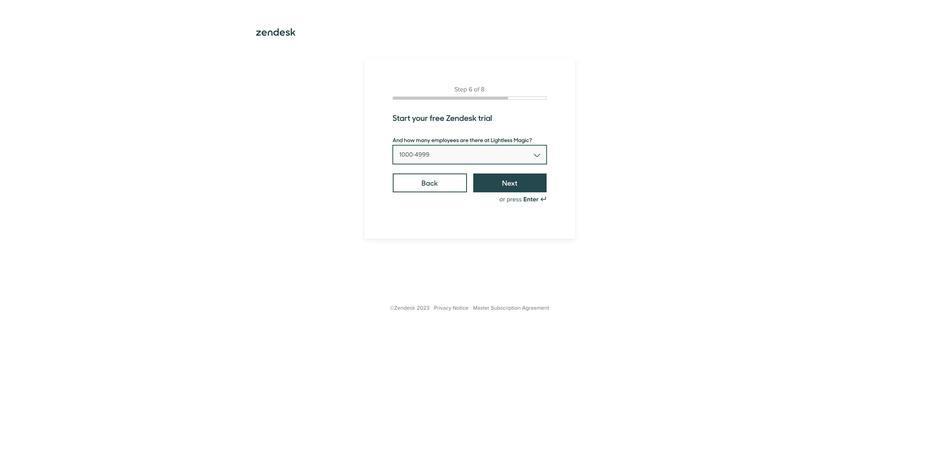 Task type: locate. For each thing, give the bounding box(es) containing it.
8
[[481, 86, 485, 93]]

master
[[473, 305, 490, 311]]

zendesk image
[[256, 28, 296, 36]]

privacy
[[434, 305, 452, 311]]

step
[[455, 86, 467, 93]]

step 6 of 8
[[455, 86, 485, 93]]

agreement
[[523, 305, 550, 311]]

©zendesk 2023
[[390, 305, 430, 311]]

privacy notice link
[[434, 305, 469, 311]]

trial
[[479, 112, 493, 123]]

and how many employees are there at lightless magic ?
[[393, 136, 533, 144]]

master subscription agreement link
[[473, 305, 550, 311]]

next button
[[474, 174, 547, 192]]

master subscription agreement
[[473, 305, 550, 311]]

how
[[404, 136, 415, 144]]

are
[[460, 136, 469, 144]]

at
[[485, 136, 490, 144]]

2023
[[417, 305, 430, 311]]

magic
[[514, 136, 530, 144]]

your
[[412, 112, 428, 123]]

©zendesk 2023 link
[[390, 305, 430, 311]]

there
[[470, 136, 484, 144]]

start your free zendesk trial
[[393, 112, 493, 123]]

free
[[430, 112, 445, 123]]

or press enter
[[500, 196, 539, 203]]

enter image
[[541, 196, 547, 203]]

employees
[[432, 136, 459, 144]]



Task type: vqa. For each thing, say whether or not it's contained in the screenshot.
the Zendesk
yes



Task type: describe. For each thing, give the bounding box(es) containing it.
start
[[393, 112, 411, 123]]

?
[[530, 136, 533, 144]]

many
[[416, 136, 431, 144]]

enter
[[524, 196, 539, 203]]

zendesk
[[446, 112, 477, 123]]

©zendesk
[[390, 305, 416, 311]]

next
[[503, 178, 518, 188]]

back
[[422, 178, 438, 188]]

6
[[469, 86, 473, 93]]

notice
[[453, 305, 469, 311]]

of
[[474, 86, 480, 93]]

back button
[[393, 174, 467, 192]]

privacy notice
[[434, 305, 469, 311]]

or
[[500, 196, 506, 203]]

subscription
[[491, 305, 521, 311]]

lightless
[[491, 136, 513, 144]]

press
[[507, 196, 522, 203]]

and
[[393, 136, 403, 144]]



